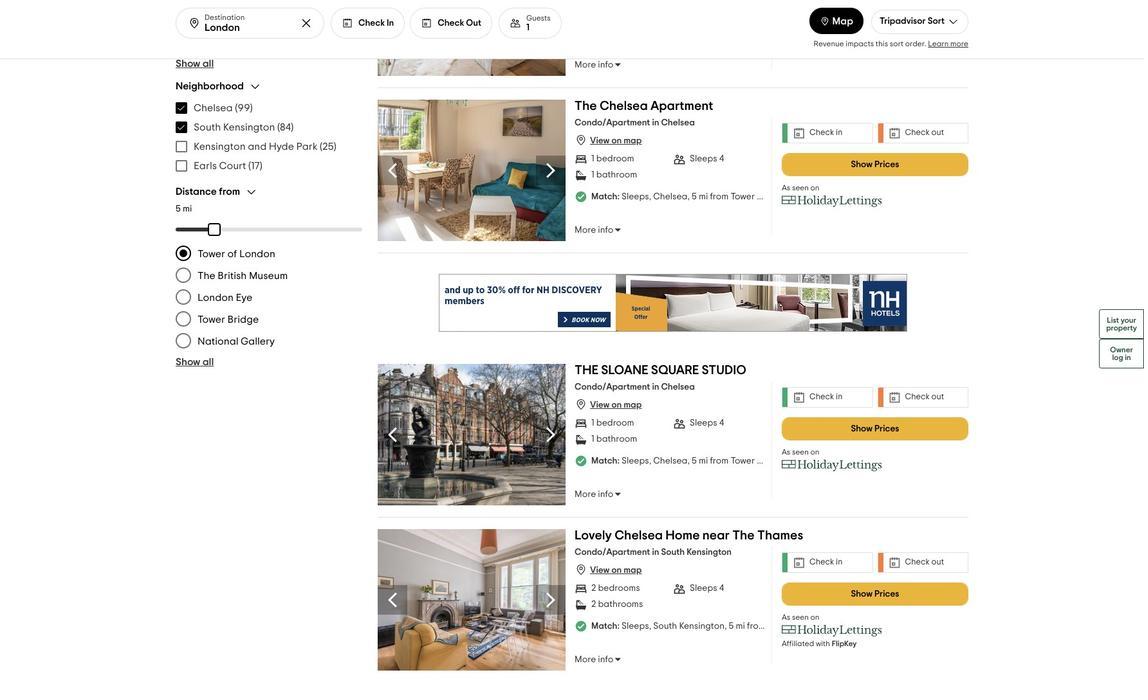 Task type: locate. For each thing, give the bounding box(es) containing it.
0 vertical spatial sleeps,
[[622, 192, 651, 201]]

more
[[575, 60, 596, 69], [575, 226, 596, 235], [575, 490, 596, 499], [575, 655, 596, 664]]

menu containing chelsea (99)
[[176, 98, 362, 175]]

1 vertical spatial sleeps,
[[622, 457, 651, 466]]

1 info from the top
[[598, 60, 613, 69]]

lovely chelsea home near the thames link
[[575, 529, 803, 547]]

2 vertical spatial match:
[[591, 622, 620, 631]]

prices for lovely chelsea home near the thames
[[874, 590, 899, 599]]

0 vertical spatial 2
[[591, 584, 596, 593]]

4 holidaylettings.com logo image from the top
[[782, 624, 882, 637]]

1 bedroom down sloane
[[591, 419, 634, 428]]

4 seen from the top
[[792, 614, 809, 621]]

4 for square
[[719, 419, 724, 428]]

earls court (17)
[[194, 161, 262, 171]]

in
[[652, 118, 659, 127], [836, 129, 843, 137], [1125, 354, 1131, 361], [652, 383, 659, 392], [836, 393, 843, 402], [652, 548, 659, 557], [836, 559, 843, 567]]

option group containing tower of london
[[176, 244, 362, 351]]

0 vertical spatial all
[[203, 58, 214, 69]]

1 vertical spatial view on map
[[590, 401, 642, 410]]

1 bedroom for chelsea
[[591, 155, 634, 164]]

mi
[[699, 192, 708, 201], [183, 204, 192, 213], [699, 457, 708, 466], [736, 622, 745, 631]]

2 vertical spatial show prices
[[851, 590, 899, 599]]

more for lovely chelsea home near the thames
[[575, 655, 596, 664]]

3 sleeps from the top
[[690, 584, 717, 593]]

4 as seen on from the top
[[782, 614, 819, 621]]

condo/apartment in south kensington
[[575, 548, 732, 557]]

more for the sloane square studio
[[575, 490, 596, 499]]

lovely
[[575, 529, 612, 542]]

view on map up 2 bedrooms
[[590, 566, 642, 575]]

check in for lovely chelsea home near the thames
[[809, 559, 843, 567]]

3 view on map button from the top
[[575, 563, 642, 576]]

sleeps down apartment
[[690, 155, 717, 164]]

1 vertical spatial all
[[203, 357, 214, 367]]

show all down national
[[176, 357, 214, 367]]

maximum distance slider
[[200, 215, 228, 244]]

0 vertical spatial check out
[[905, 129, 944, 137]]

0 vertical spatial bedroom
[[596, 155, 634, 164]]

1 match: from the top
[[591, 192, 620, 201]]

view on map button down the chelsea apartment link
[[575, 134, 642, 146]]

2 sleeps, from the top
[[622, 457, 651, 466]]

2 menu from the top
[[176, 98, 362, 175]]

out for the chelsea apartment
[[931, 129, 944, 137]]

1 horizontal spatial the
[[575, 99, 597, 112]]

2 show all from the top
[[176, 357, 214, 367]]

sleeps, for apartment
[[622, 192, 651, 201]]

0 vertical spatial show prices
[[851, 160, 899, 169]]

1 bedroom
[[591, 155, 634, 164], [591, 419, 634, 428]]

5
[[692, 192, 697, 201], [176, 204, 181, 213], [692, 457, 697, 466], [729, 622, 734, 631]]

check out button
[[410, 8, 492, 39]]

in inside the owner log in
[[1125, 354, 1131, 361]]

view on map
[[590, 136, 642, 145], [590, 401, 642, 410], [590, 566, 642, 575]]

view on map button for lovely
[[575, 563, 642, 576]]

0 vertical spatial show prices button
[[782, 153, 968, 176]]

3 condo/apartment from the top
[[575, 548, 650, 557]]

seen for the chelsea apartment
[[792, 184, 809, 191]]

1 as from the top
[[782, 18, 790, 26]]

1 vertical spatial bedroom
[[596, 419, 634, 428]]

2 view on map button from the top
[[575, 398, 642, 411]]

view for lovely
[[590, 566, 609, 575]]

3 check out from the top
[[905, 559, 944, 567]]

1 vertical spatial show prices button
[[782, 417, 968, 440]]

with
[[816, 45, 830, 52], [816, 640, 830, 648]]

3 check in from the top
[[809, 559, 843, 567]]

view for the
[[590, 136, 609, 145]]

as for the sloane square studio
[[782, 448, 790, 456]]

0 vertical spatial map
[[624, 136, 642, 145]]

2 condo/apartment in chelsea from the top
[[575, 383, 695, 392]]

1 vertical spatial sleeps 4
[[690, 419, 724, 428]]

kensington up earls court (17)
[[194, 141, 246, 152]]

the sloane square studio, vacation rental in london image
[[378, 364, 566, 505]]

1 vertical spatial check in
[[809, 393, 843, 402]]

boat available (1)
[[194, 18, 274, 29]]

condo/apartment in chelsea down sloane
[[575, 383, 695, 392]]

all down water
[[203, 58, 214, 69]]

the inside option group
[[198, 271, 215, 281]]

2 info from the top
[[598, 226, 613, 235]]

2 group from the top
[[176, 186, 362, 368]]

flipkey
[[832, 45, 857, 52], [832, 640, 857, 648]]

3 holidaylettings.com logo image from the top
[[782, 459, 882, 472]]

2 left the bathrooms
[[591, 601, 596, 610]]

chelsea, for apartment
[[653, 192, 690, 201]]

0 vertical spatial sleeps
[[690, 155, 717, 164]]

of
[[757, 192, 765, 201], [228, 249, 237, 259], [757, 457, 765, 466], [794, 622, 802, 631]]

0 vertical spatial menu
[[176, 0, 362, 52]]

1 view from the top
[[590, 136, 609, 145]]

2 bedroom from the top
[[596, 419, 634, 428]]

3 prices from the top
[[874, 590, 899, 599]]

check in button
[[331, 8, 405, 39]]

bedroom down the chelsea apartment link
[[596, 155, 634, 164]]

in
[[387, 18, 394, 27]]

1 sleeps 4 from the top
[[690, 155, 724, 164]]

view on map for lovely
[[590, 566, 642, 575]]

affiliated
[[782, 45, 814, 52], [782, 640, 814, 648]]

condo/apartment down lovely
[[575, 548, 650, 557]]

1 prices from the top
[[874, 160, 899, 169]]

1 vertical spatial show prices
[[851, 424, 899, 433]]

condo/apartment down the chelsea apartment link
[[575, 118, 650, 127]]

available
[[218, 18, 263, 29]]

show all down water
[[176, 58, 214, 69]]

the
[[575, 99, 597, 112], [198, 271, 215, 281], [732, 529, 755, 542]]

0 vertical spatial view on map button
[[575, 134, 642, 146]]

2 vertical spatial prices
[[874, 590, 899, 599]]

0 vertical spatial view on map
[[590, 136, 642, 145]]

0 vertical spatial affiliated
[[782, 45, 814, 52]]

1 vertical spatial out
[[931, 393, 944, 402]]

3 as from the top
[[782, 448, 790, 456]]

2 more from the top
[[575, 226, 596, 235]]

3 sleeps, from the top
[[622, 622, 651, 631]]

sleeps up kensington,
[[690, 584, 717, 593]]

3 match: from the top
[[591, 622, 620, 631]]

national gallery
[[198, 336, 275, 347]]

0 horizontal spatial the
[[198, 271, 215, 281]]

show prices button for lovely chelsea home near the thames
[[782, 583, 968, 606]]

view on map for the
[[590, 136, 642, 145]]

view on map button for the
[[575, 134, 642, 146]]

check in
[[809, 129, 843, 137], [809, 393, 843, 402], [809, 559, 843, 567]]

2 map from the top
[[624, 401, 642, 410]]

1 bathroom
[[591, 171, 637, 180], [591, 435, 637, 444]]

2 vertical spatial show prices button
[[782, 583, 968, 606]]

2 vertical spatial condo/apartment
[[575, 548, 650, 557]]

2 vertical spatial 4
[[719, 584, 724, 593]]

2 vertical spatial south
[[653, 622, 677, 631]]

the sloane square studio link
[[575, 364, 746, 382]]

check out
[[438, 18, 481, 27]]

0 horizontal spatial (1)
[[253, 38, 262, 48]]

0 vertical spatial group
[[176, 80, 362, 175]]

1 menu from the top
[[176, 0, 362, 52]]

prices
[[874, 160, 899, 169], [874, 424, 899, 433], [874, 590, 899, 599]]

bridge
[[228, 314, 259, 325]]

show prices button
[[782, 153, 968, 176], [782, 417, 968, 440], [782, 583, 968, 606]]

holidaylettings.com logo image
[[782, 29, 882, 42], [782, 195, 882, 208], [782, 459, 882, 472], [782, 624, 882, 637]]

2 match: from the top
[[591, 457, 620, 466]]

1 vertical spatial chelsea,
[[653, 457, 690, 466]]

seen for lovely chelsea home near the thames
[[792, 614, 809, 621]]

affiliated with flipkey
[[782, 45, 857, 52], [782, 640, 857, 648]]

studio
[[702, 364, 746, 377]]

3 view from the top
[[590, 566, 609, 575]]

map
[[624, 136, 642, 145], [624, 401, 642, 410], [624, 566, 642, 575]]

south inside group
[[194, 122, 221, 132]]

3 as seen on from the top
[[782, 448, 819, 456]]

view on map down sloane
[[590, 401, 642, 410]]

as
[[782, 18, 790, 26], [782, 184, 790, 191], [782, 448, 790, 456], [782, 614, 790, 621]]

bedroom for sloane
[[596, 419, 634, 428]]

bedroom for chelsea
[[596, 155, 634, 164]]

check
[[358, 18, 385, 27], [438, 18, 464, 27], [809, 129, 834, 137], [905, 129, 930, 137], [809, 393, 834, 402], [905, 393, 930, 402], [809, 559, 834, 567], [905, 559, 930, 567]]

2 vertical spatial view on map
[[590, 566, 642, 575]]

1 1 bedroom from the top
[[591, 155, 634, 164]]

bathroom for chelsea
[[596, 171, 637, 180]]

sleeps, for square
[[622, 457, 651, 466]]

2 check in from the top
[[809, 393, 843, 402]]

1 check in from the top
[[809, 129, 843, 137]]

1 with from the top
[[816, 45, 830, 52]]

check in
[[358, 18, 394, 27]]

match: sleeps, chelsea, 5 mi from tower of london for square
[[591, 457, 799, 466]]

map button
[[809, 8, 864, 34]]

0 vertical spatial bathroom
[[596, 171, 637, 180]]

2 view from the top
[[590, 401, 609, 410]]

sleeps 4 down studio on the bottom right
[[690, 419, 724, 428]]

1 vertical spatial 1 bathroom
[[591, 435, 637, 444]]

1
[[526, 23, 530, 32], [591, 155, 594, 164], [591, 171, 594, 180], [591, 419, 594, 428], [591, 435, 594, 444]]

2 vertical spatial view
[[590, 566, 609, 575]]

kensington down (99)
[[223, 122, 275, 132]]

0 vertical spatial sleeps 4
[[690, 155, 724, 164]]

3 more info from the top
[[575, 490, 613, 499]]

1 bathroom for chelsea
[[591, 171, 637, 180]]

view on map down the chelsea apartment link
[[590, 136, 642, 145]]

1 chelsea, from the top
[[653, 192, 690, 201]]

1 vertical spatial affiliated with flipkey
[[782, 640, 857, 648]]

2 affiliated from the top
[[782, 640, 814, 648]]

2 as from the top
[[782, 184, 790, 191]]

show all button down water
[[176, 58, 214, 70]]

more info
[[575, 60, 613, 69], [575, 226, 613, 235], [575, 490, 613, 499], [575, 655, 613, 664]]

1 vertical spatial south
[[661, 548, 685, 557]]

0 vertical spatial with
[[816, 45, 830, 52]]

sort
[[928, 17, 945, 26]]

2 2 from the top
[[591, 601, 596, 610]]

south down home
[[661, 548, 685, 557]]

2 show prices button from the top
[[782, 417, 968, 440]]

as for lovely chelsea home near the thames
[[782, 614, 790, 621]]

map down the chelsea apartment link
[[624, 136, 642, 145]]

holidaylettings.com logo image for lovely chelsea home near the thames
[[782, 624, 882, 637]]

tripadvisor sort
[[880, 17, 945, 26]]

1 group from the top
[[176, 80, 362, 175]]

1 bedroom from the top
[[596, 155, 634, 164]]

view down the chelsea apartment link
[[590, 136, 609, 145]]

1 vertical spatial with
[[816, 640, 830, 648]]

condo/apartment in chelsea for sloane
[[575, 383, 695, 392]]

1 sleeps, from the top
[[622, 192, 651, 201]]

charming chelsea home by the river thames by underthedoormat, vacation rental in london image
[[378, 0, 566, 76]]

1 out from the top
[[931, 129, 944, 137]]

chelsea down neighborhood
[[194, 103, 233, 113]]

(1) down the search search box
[[253, 38, 262, 48]]

0 vertical spatial affiliated with flipkey
[[782, 45, 857, 52]]

3 seen from the top
[[792, 448, 809, 456]]

2 bathrooms
[[591, 601, 643, 610]]

menu
[[176, 0, 362, 52], [176, 98, 362, 175]]

south left kensington,
[[653, 622, 677, 631]]

1 horizontal spatial (1)
[[265, 18, 274, 29]]

0 vertical spatial show all
[[176, 58, 214, 69]]

chelsea up condo/apartment in south kensington
[[615, 529, 663, 542]]

list your property button
[[1099, 309, 1144, 339]]

0 vertical spatial south
[[194, 122, 221, 132]]

1 vertical spatial affiliated
[[782, 640, 814, 648]]

1 vertical spatial 4
[[719, 419, 724, 428]]

south down chelsea (99)
[[194, 122, 221, 132]]

show
[[176, 58, 200, 69], [851, 160, 872, 169], [176, 357, 200, 367], [851, 424, 872, 433], [851, 590, 872, 599]]

thames
[[757, 529, 803, 542]]

1 vertical spatial the
[[198, 271, 215, 281]]

3 4 from the top
[[719, 584, 724, 593]]

0 vertical spatial match: sleeps, chelsea, 5 mi from tower of london
[[591, 192, 799, 201]]

3 show prices from the top
[[851, 590, 899, 599]]

view
[[590, 136, 609, 145], [590, 401, 609, 410], [590, 566, 609, 575]]

condo/apartment for lovely
[[575, 548, 650, 557]]

4 more from the top
[[575, 655, 596, 664]]

condo/apartment
[[575, 118, 650, 127], [575, 383, 650, 392], [575, 548, 650, 557]]

1 vertical spatial view
[[590, 401, 609, 410]]

south for condo/apartment
[[661, 548, 685, 557]]

map for apartment
[[624, 136, 642, 145]]

sleeps down studio on the bottom right
[[690, 419, 717, 428]]

3 map from the top
[[624, 566, 642, 575]]

1 vertical spatial 2
[[591, 601, 596, 610]]

1 vertical spatial 1 bedroom
[[591, 419, 634, 428]]

sleeps 4 up kensington,
[[690, 584, 724, 593]]

1 view on map from the top
[[590, 136, 642, 145]]

0 vertical spatial chelsea,
[[653, 192, 690, 201]]

1 bathroom from the top
[[596, 171, 637, 180]]

2 left bedrooms on the bottom of the page
[[591, 584, 596, 593]]

2 sleeps 4 from the top
[[690, 419, 724, 428]]

kensington down near
[[687, 548, 732, 557]]

3 view on map from the top
[[590, 566, 642, 575]]

2 vertical spatial sleeps
[[690, 584, 717, 593]]

condo/apartment in chelsea for chelsea
[[575, 118, 695, 127]]

1 vertical spatial view on map button
[[575, 398, 642, 411]]

1 inside the guests 1
[[526, 23, 530, 32]]

chelsea left apartment
[[600, 99, 648, 112]]

2
[[591, 584, 596, 593], [591, 601, 596, 610]]

hyde
[[269, 141, 294, 152]]

check out for lovely chelsea home near the thames
[[905, 559, 944, 567]]

view on map button up 2 bedrooms
[[575, 563, 642, 576]]

0 vertical spatial 1 bathroom
[[591, 171, 637, 180]]

show all
[[176, 58, 214, 69], [176, 357, 214, 367]]

1 vertical spatial match:
[[591, 457, 620, 466]]

revenue
[[814, 40, 844, 47]]

2 check out from the top
[[905, 393, 944, 402]]

0 vertical spatial the
[[575, 99, 597, 112]]

2 bathroom from the top
[[596, 435, 637, 444]]

chelsea down 'square'
[[661, 383, 695, 392]]

tower of london
[[198, 249, 275, 259]]

view on map button down sloane
[[575, 398, 642, 411]]

1 holidaylettings.com logo image from the top
[[782, 29, 882, 42]]

4 as from the top
[[782, 614, 790, 621]]

1 bedroom down the chelsea apartment link
[[591, 155, 634, 164]]

more info for the
[[575, 490, 613, 499]]

0 vertical spatial 4
[[719, 155, 724, 164]]

2 prices from the top
[[874, 424, 899, 433]]

3 sleeps 4 from the top
[[690, 584, 724, 593]]

sleeps 4 down apartment
[[690, 155, 724, 164]]

2 condo/apartment from the top
[[575, 383, 650, 392]]

1 show prices from the top
[[851, 160, 899, 169]]

2 vertical spatial kensington
[[687, 548, 732, 557]]

2 holidaylettings.com logo image from the top
[[782, 195, 882, 208]]

show for lovely chelsea home near the thames
[[851, 590, 872, 599]]

1 vertical spatial bathroom
[[596, 435, 637, 444]]

1 vertical spatial condo/apartment in chelsea
[[575, 383, 695, 392]]

0 vertical spatial (1)
[[265, 18, 274, 29]]

1 condo/apartment from the top
[[575, 118, 650, 127]]

check out for the sloane square studio
[[905, 393, 944, 402]]

apartment
[[651, 99, 713, 112]]

(1) right available
[[265, 18, 274, 29]]

3 show prices button from the top
[[782, 583, 968, 606]]

(17)
[[248, 161, 262, 171]]

1 vertical spatial match: sleeps, chelsea, 5 mi from tower of london
[[591, 457, 799, 466]]

2 sleeps from the top
[[690, 419, 717, 428]]

1 vertical spatial menu
[[176, 98, 362, 175]]

0 vertical spatial view
[[590, 136, 609, 145]]

1 2 from the top
[[591, 584, 596, 593]]

0 vertical spatial out
[[931, 129, 944, 137]]

2 1 bathroom from the top
[[591, 435, 637, 444]]

2 vertical spatial sleeps 4
[[690, 584, 724, 593]]

1 4 from the top
[[719, 155, 724, 164]]

show all button down national
[[176, 356, 214, 368]]

match: for the
[[591, 457, 620, 466]]

0 vertical spatial match:
[[591, 192, 620, 201]]

more info for lovely
[[575, 655, 613, 664]]

condo/apartment down sloane
[[575, 383, 650, 392]]

sort
[[890, 40, 903, 47]]

1 vertical spatial check out
[[905, 393, 944, 402]]

3 info from the top
[[598, 490, 613, 499]]

tripadvisor
[[880, 17, 926, 26]]

(1)
[[265, 18, 274, 29], [253, 38, 262, 48]]

group
[[176, 80, 362, 175], [176, 186, 362, 368]]

the chelsea apartment
[[575, 99, 713, 112]]

as seen on for the sloane square studio
[[782, 448, 819, 456]]

0 vertical spatial condo/apartment
[[575, 118, 650, 127]]

3 out from the top
[[931, 559, 944, 567]]

0 vertical spatial flipkey
[[832, 45, 857, 52]]

view down the
[[590, 401, 609, 410]]

1 match: sleeps, chelsea, 5 mi from tower of london from the top
[[591, 192, 799, 201]]

2 seen from the top
[[792, 184, 809, 191]]

owner
[[1110, 346, 1133, 354]]

0 vertical spatial condo/apartment in chelsea
[[575, 118, 695, 127]]

1 vertical spatial show all
[[176, 357, 214, 367]]

2 vertical spatial map
[[624, 566, 642, 575]]

map for home
[[624, 566, 642, 575]]

2 vertical spatial check in
[[809, 559, 843, 567]]

4 info from the top
[[598, 655, 613, 664]]

2 vertical spatial check out
[[905, 559, 944, 567]]

square
[[651, 364, 699, 377]]

1 vertical spatial (1)
[[253, 38, 262, 48]]

on
[[810, 18, 819, 26], [611, 136, 622, 145], [810, 184, 819, 191], [611, 401, 622, 410], [810, 448, 819, 456], [611, 566, 622, 575], [810, 614, 819, 621]]

kensington
[[223, 122, 275, 132], [194, 141, 246, 152], [687, 548, 732, 557]]

2 view on map from the top
[[590, 401, 642, 410]]

1 vertical spatial flipkey
[[832, 640, 857, 648]]

tower
[[731, 192, 755, 201], [198, 249, 225, 259], [198, 314, 225, 325], [731, 457, 755, 466], [768, 622, 792, 631]]

1 vertical spatial show all button
[[176, 356, 214, 368]]

1 bathroom for sloane
[[591, 435, 637, 444]]

1 1 bathroom from the top
[[591, 171, 637, 180]]

option group
[[176, 244, 362, 351]]

search image
[[188, 17, 201, 30]]

2 4 from the top
[[719, 419, 724, 428]]

(1) for boat available (1)
[[265, 18, 274, 29]]

2 out from the top
[[931, 393, 944, 402]]

view for the
[[590, 401, 609, 410]]

near
[[703, 529, 730, 542]]

info for the
[[598, 226, 613, 235]]

3 more from the top
[[575, 490, 596, 499]]

1 all from the top
[[203, 58, 214, 69]]

1 vertical spatial condo/apartment
[[575, 383, 650, 392]]

2 flipkey from the top
[[832, 640, 857, 648]]

1 affiliated from the top
[[782, 45, 814, 52]]

learn more link
[[928, 40, 968, 47]]

2 as seen on from the top
[[782, 184, 819, 191]]

show prices button for the sloane square studio
[[782, 417, 968, 440]]

0 vertical spatial 1 bedroom
[[591, 155, 634, 164]]

1 sleeps from the top
[[690, 155, 717, 164]]

advertisement element
[[439, 274, 907, 332]]

4
[[719, 155, 724, 164], [719, 419, 724, 428], [719, 584, 724, 593]]

1 vertical spatial sleeps
[[690, 419, 717, 428]]

bathroom for sloane
[[596, 435, 637, 444]]

all down national
[[203, 357, 214, 367]]

0 vertical spatial show all button
[[176, 58, 214, 70]]

2 vertical spatial the
[[732, 529, 755, 542]]

0 vertical spatial check in
[[809, 129, 843, 137]]

2 vertical spatial out
[[931, 559, 944, 567]]

map down sloane
[[624, 401, 642, 410]]

the sloane square studio
[[575, 364, 746, 377]]

2 vertical spatial view on map button
[[575, 563, 642, 576]]

match: for lovely
[[591, 622, 620, 631]]

sleeps 4
[[690, 155, 724, 164], [690, 419, 724, 428], [690, 584, 724, 593]]

condo/apartment in chelsea down the chelsea apartment link
[[575, 118, 695, 127]]

0 vertical spatial prices
[[874, 160, 899, 169]]

1 vertical spatial map
[[624, 401, 642, 410]]

(84)
[[277, 122, 294, 132]]

5 mi
[[176, 204, 192, 213]]

sleeps, for home
[[622, 622, 651, 631]]

map up bedrooms on the bottom of the page
[[624, 566, 642, 575]]

sloane
[[601, 364, 648, 377]]

view up 2 bedrooms
[[590, 566, 609, 575]]

match:
[[591, 192, 620, 201], [591, 457, 620, 466], [591, 622, 620, 631]]

sleeps,
[[622, 192, 651, 201], [622, 457, 651, 466], [622, 622, 651, 631]]

bedroom down sloane
[[596, 419, 634, 428]]

holidaylettings.com logo image for the sloane square studio
[[782, 459, 882, 472]]

1 check out from the top
[[905, 129, 944, 137]]

1 vertical spatial prices
[[874, 424, 899, 433]]

2 vertical spatial sleeps,
[[622, 622, 651, 631]]

2 more info from the top
[[575, 226, 613, 235]]

1 map from the top
[[624, 136, 642, 145]]

1 vertical spatial group
[[176, 186, 362, 368]]

2 chelsea, from the top
[[653, 457, 690, 466]]



Task type: vqa. For each thing, say whether or not it's contained in the screenshot.
Distance
yes



Task type: describe. For each thing, give the bounding box(es) containing it.
show prices for the sloane square studio
[[851, 424, 899, 433]]

sleeps for home
[[690, 584, 717, 593]]

sleeps for apartment
[[690, 155, 717, 164]]

of inside option group
[[228, 249, 237, 259]]

tripadvisor sort button
[[871, 9, 968, 34]]

the for the british museum
[[198, 271, 215, 281]]

boat
[[194, 18, 216, 29]]

match: sleeps, south kensington, 5 mi from tower of london
[[591, 622, 836, 631]]

menu containing boat available (1)
[[176, 0, 362, 52]]

bedrooms
[[598, 584, 640, 593]]

sleeps for square
[[690, 419, 717, 428]]

match: for the
[[591, 192, 620, 201]]

1 show all from the top
[[176, 58, 214, 69]]

info for lovely
[[598, 655, 613, 664]]

clear image
[[300, 17, 313, 30]]

check in for the sloane square studio
[[809, 393, 843, 402]]

bathrooms
[[598, 601, 643, 610]]

show all button inside group
[[176, 356, 214, 368]]

2 all from the top
[[203, 357, 214, 367]]

out for lovely chelsea home near the thames
[[931, 559, 944, 567]]

group containing distance from
[[176, 186, 362, 368]]

chelsea down apartment
[[661, 118, 695, 127]]

show for the sloane square studio
[[851, 424, 872, 433]]

the british museum
[[198, 271, 288, 281]]

2 with from the top
[[816, 640, 830, 648]]

show for the chelsea apartment
[[851, 160, 872, 169]]

chelsea, for square
[[653, 457, 690, 466]]

south kensington (84)
[[194, 122, 294, 132]]

neighborhood
[[176, 81, 244, 91]]

Search search field
[[205, 22, 290, 34]]

this
[[876, 40, 888, 47]]

check in for the chelsea apartment
[[809, 129, 843, 137]]

chelsea inside lovely chelsea home near the thames link
[[615, 529, 663, 542]]

the for the chelsea apartment
[[575, 99, 597, 112]]

prices for the chelsea apartment
[[874, 160, 899, 169]]

chelsea (99)
[[194, 103, 253, 113]]

impacts
[[846, 40, 874, 47]]

learn
[[928, 40, 949, 47]]

1 as seen on from the top
[[782, 18, 819, 26]]

and
[[248, 141, 267, 152]]

2 bedrooms
[[591, 584, 640, 593]]

distance
[[176, 187, 217, 197]]

list your property
[[1106, 316, 1137, 332]]

prices for the sloane square studio
[[874, 424, 899, 433]]

check out for the chelsea apartment
[[905, 129, 944, 137]]

match: sleeps, chelsea, 5 mi from tower of london for apartment
[[591, 192, 799, 201]]

lovely chelsea home near the thames
[[575, 529, 803, 542]]

info for the
[[598, 490, 613, 499]]

views
[[224, 38, 251, 48]]

as seen on for the chelsea apartment
[[782, 184, 819, 191]]

tower bridge
[[198, 314, 259, 325]]

order.
[[905, 40, 926, 47]]

more for the chelsea apartment
[[575, 226, 596, 235]]

map
[[832, 16, 853, 26]]

0 vertical spatial kensington
[[223, 122, 275, 132]]

show prices button for the chelsea apartment
[[782, 153, 968, 176]]

water
[[194, 38, 222, 48]]

eye
[[236, 292, 252, 303]]

view on map button for the
[[575, 398, 642, 411]]

home
[[666, 529, 700, 542]]

london eye
[[198, 292, 252, 303]]

2 for 2 bathrooms
[[591, 601, 596, 610]]

museum
[[249, 271, 288, 281]]

condo/apartment for the
[[575, 383, 650, 392]]

2 affiliated with flipkey from the top
[[782, 640, 857, 648]]

4 for home
[[719, 584, 724, 593]]

holidaylettings.com logo image for the chelsea apartment
[[782, 195, 882, 208]]

sleeps 4 for home
[[690, 584, 724, 593]]

more
[[950, 40, 968, 47]]

map for square
[[624, 401, 642, 410]]

1 bedroom for sloane
[[591, 419, 634, 428]]

owner log in button
[[1099, 339, 1144, 368]]

sleeps 4 for apartment
[[690, 155, 724, 164]]

1 vertical spatial kensington
[[194, 141, 246, 152]]

(25)
[[320, 141, 336, 152]]

destination
[[205, 13, 245, 21]]

as for the chelsea apartment
[[782, 184, 790, 191]]

log
[[1112, 354, 1123, 361]]

from inside group
[[219, 187, 240, 197]]

british
[[218, 271, 247, 281]]

1 seen from the top
[[792, 18, 809, 26]]

list
[[1107, 316, 1119, 324]]

show prices for the chelsea apartment
[[851, 160, 899, 169]]

2 for 2 bedrooms
[[591, 584, 596, 593]]

seen for the sloane square studio
[[792, 448, 809, 456]]

revenue impacts this sort order. learn more
[[814, 40, 968, 47]]

(1) for water views (1)
[[253, 38, 262, 48]]

the chelsea apartment link
[[575, 99, 713, 117]]

south for match:
[[653, 622, 677, 631]]

1 more info from the top
[[575, 60, 613, 69]]

your
[[1121, 316, 1136, 324]]

kensington and hyde park (25)
[[194, 141, 336, 152]]

condo/apartment for the
[[575, 118, 650, 127]]

the chelsea apartment , vacation rental in london image
[[378, 99, 566, 241]]

1 flipkey from the top
[[832, 45, 857, 52]]

distance from
[[176, 187, 240, 197]]

out
[[466, 18, 481, 27]]

group containing neighborhood
[[176, 80, 362, 175]]

(99)
[[235, 103, 253, 113]]

kensington,
[[679, 622, 727, 631]]

owner log in
[[1110, 346, 1133, 361]]

court
[[219, 161, 246, 171]]

sleeps 4 for square
[[690, 419, 724, 428]]

1 affiliated with flipkey from the top
[[782, 45, 857, 52]]

water views (1)
[[194, 38, 262, 48]]

gallery
[[241, 336, 275, 347]]

property
[[1106, 324, 1137, 332]]

view on map for the
[[590, 401, 642, 410]]

1 show all button from the top
[[176, 58, 214, 70]]

guests
[[526, 14, 551, 22]]

earls
[[194, 161, 217, 171]]

as seen on for lovely chelsea home near the thames
[[782, 614, 819, 621]]

chelsea inside the chelsea apartment link
[[600, 99, 648, 112]]

show prices for lovely chelsea home near the thames
[[851, 590, 899, 599]]

more info for the
[[575, 226, 613, 235]]

lovely chelsea home near the thames, vacation rental in london image
[[378, 529, 566, 671]]

1 more from the top
[[575, 60, 596, 69]]

the
[[575, 364, 598, 377]]

2 horizontal spatial the
[[732, 529, 755, 542]]

park
[[296, 141, 318, 152]]

national
[[198, 336, 238, 347]]

out for the sloane square studio
[[931, 393, 944, 402]]

4 for apartment
[[719, 155, 724, 164]]

guests 1
[[526, 14, 551, 32]]



